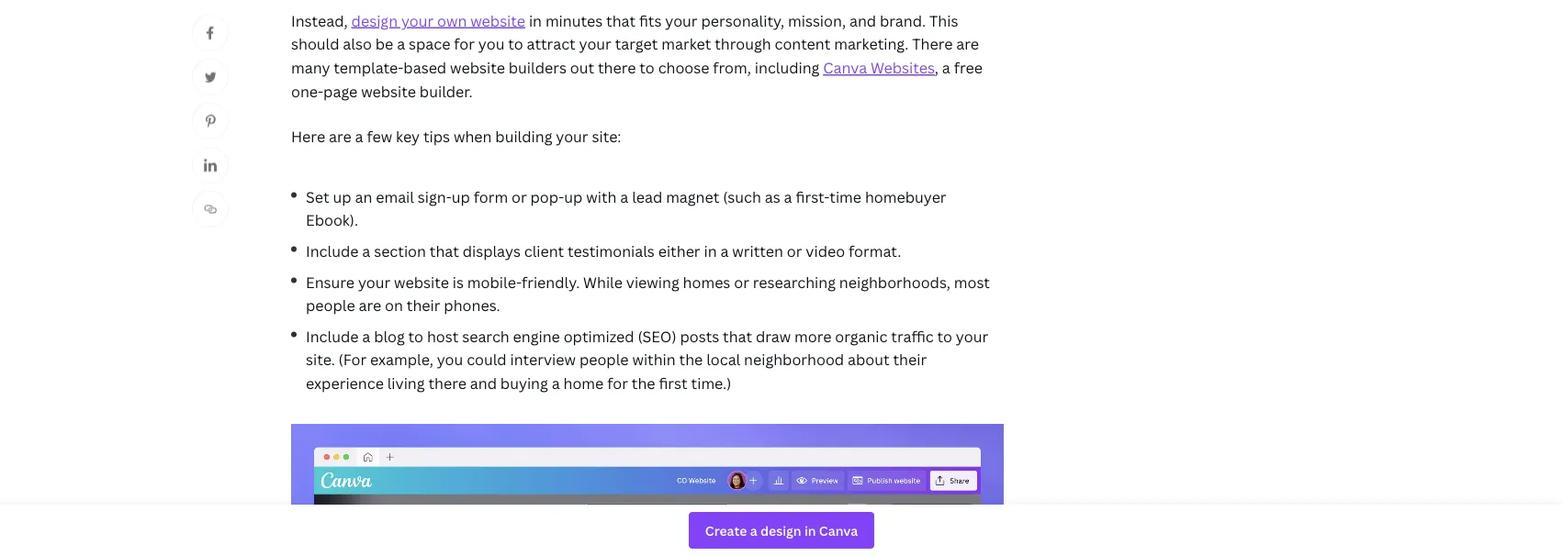 Task type: describe. For each thing, give the bounding box(es) containing it.
researching
[[753, 272, 836, 292]]

people inside include a blog to host search engine optimized (seo) posts that draw more organic traffic to your site. (for example, you could interview people within the local neighborhood about their experience living there and buying a home for the first time.)
[[579, 350, 629, 370]]

you inside include a blog to host search engine optimized (seo) posts that draw more organic traffic to your site. (for example, you could interview people within the local neighborhood about their experience living there and buying a home for the first time.)
[[437, 350, 463, 370]]

and inside in minutes that fits your personality, mission, and brand. this should also be a space for you to attract your target market through content marketing. there are many template-based website builders out there to choose from, including
[[850, 11, 876, 30]]

when
[[454, 127, 492, 146]]

key
[[396, 127, 420, 146]]

their inside ensure your website is mobile-friendly. while viewing homes or researching neighborhoods, most people are on their phones.
[[407, 296, 440, 315]]

few
[[367, 127, 392, 146]]

site.
[[306, 350, 335, 370]]

ebook).
[[306, 210, 358, 230]]

also
[[343, 34, 372, 54]]

to right blog
[[408, 327, 423, 346]]

this
[[930, 11, 958, 30]]

posts
[[680, 327, 719, 346]]

local
[[706, 350, 740, 370]]

building
[[495, 127, 552, 146]]

section
[[374, 241, 426, 261]]

include for include a section that displays client testimonials either in a written or video format.
[[306, 241, 359, 261]]

a inside in minutes that fits your personality, mission, and brand. this should also be a space for you to attract your target market through content marketing. there are many template-based website builders out there to choose from, including
[[397, 34, 405, 54]]

a left blog
[[362, 327, 370, 346]]

homebuyer
[[865, 187, 947, 207]]

2 up from the left
[[452, 187, 470, 207]]

from,
[[713, 58, 751, 77]]

homes
[[683, 272, 731, 292]]

instead,
[[291, 11, 348, 30]]

here are a few key tips when building your site:
[[291, 127, 621, 146]]

search
[[462, 327, 509, 346]]

include a blog to host search engine optimized (seo) posts that draw more organic traffic to your site. (for example, you could interview people within the local neighborhood about their experience living there and buying a home for the first time.)
[[306, 327, 988, 393]]

2 horizontal spatial or
[[787, 241, 802, 261]]

(for
[[339, 350, 367, 370]]

first
[[659, 374, 688, 393]]

1 vertical spatial the
[[632, 374, 655, 393]]

many
[[291, 58, 330, 77]]

market
[[661, 34, 711, 54]]

through
[[715, 34, 771, 54]]

are inside in minutes that fits your personality, mission, and brand. this should also be a space for you to attract your target market through content marketing. there are many template-based website builders out there to choose from, including
[[956, 34, 979, 54]]

attract
[[527, 34, 576, 54]]

canva websites
[[823, 58, 935, 77]]

time.)
[[691, 374, 731, 393]]

free
[[954, 58, 983, 77]]

while
[[583, 272, 623, 292]]

lead
[[632, 187, 662, 207]]

page
[[323, 81, 358, 101]]

written
[[732, 241, 783, 261]]

for inside include a blog to host search engine optimized (seo) posts that draw more organic traffic to your site. (for example, you could interview people within the local neighborhood about their experience living there and buying a home for the first time.)
[[607, 374, 628, 393]]

time
[[830, 187, 862, 207]]

neighborhoods,
[[839, 272, 951, 292]]

as
[[765, 187, 780, 207]]

organic
[[835, 327, 888, 346]]

here
[[291, 127, 325, 146]]

,
[[935, 58, 939, 77]]

include a section that displays client testimonials either in a written or video format.
[[306, 241, 901, 261]]

home
[[563, 374, 604, 393]]

viewing
[[626, 272, 679, 292]]

living
[[387, 374, 425, 393]]

a left section
[[362, 241, 370, 261]]

target
[[615, 34, 658, 54]]

example,
[[370, 350, 433, 370]]

a down 'interview' on the left of page
[[552, 374, 560, 393]]

instead, design your own website
[[291, 11, 525, 30]]

with
[[586, 187, 617, 207]]

to right 'traffic'
[[937, 327, 952, 346]]

that inside include a blog to host search engine optimized (seo) posts that draw more organic traffic to your site. (for example, you could interview people within the local neighborhood about their experience living there and buying a home for the first time.)
[[723, 327, 752, 346]]

video
[[806, 241, 845, 261]]

1 up from the left
[[333, 187, 351, 207]]

a right as
[[784, 187, 792, 207]]

design
[[351, 11, 398, 30]]

form
[[474, 187, 508, 207]]

could
[[467, 350, 507, 370]]

interview
[[510, 350, 576, 370]]

most
[[954, 272, 990, 292]]

, a free one-page website builder.
[[291, 58, 983, 101]]

should
[[291, 34, 339, 54]]

blog
[[374, 327, 405, 346]]

website inside in minutes that fits your personality, mission, and brand. this should also be a space for you to attract your target market through content marketing. there are many template-based website builders out there to choose from, including
[[450, 58, 505, 77]]

there inside include a blog to host search engine optimized (seo) posts that draw more organic traffic to your site. (for example, you could interview people within the local neighborhood about their experience living there and buying a home for the first time.)
[[428, 374, 466, 393]]

a inside , a free one-page website builder.
[[942, 58, 950, 77]]

mission,
[[788, 11, 846, 30]]

client
[[524, 241, 564, 261]]

tips
[[423, 127, 450, 146]]

magnet
[[666, 187, 720, 207]]

choose
[[658, 58, 710, 77]]



Task type: locate. For each thing, give the bounding box(es) containing it.
website inside ensure your website is mobile-friendly. while viewing homes or researching neighborhoods, most people are on their phones.
[[394, 272, 449, 292]]

a right ,
[[942, 58, 950, 77]]

1 vertical spatial in
[[704, 241, 717, 261]]

more
[[795, 327, 832, 346]]

one-
[[291, 81, 323, 101]]

engine
[[513, 327, 560, 346]]

the
[[679, 350, 703, 370], [632, 374, 655, 393]]

website down template-
[[361, 81, 416, 101]]

0 vertical spatial the
[[679, 350, 703, 370]]

0 horizontal spatial and
[[470, 374, 497, 393]]

1 horizontal spatial are
[[359, 296, 381, 315]]

0 horizontal spatial for
[[454, 34, 475, 54]]

set
[[306, 187, 329, 207]]

you inside in minutes that fits your personality, mission, and brand. this should also be a space for you to attract your target market through content marketing. there are many template-based website builders out there to choose from, including
[[478, 34, 505, 54]]

you down design your own website link
[[478, 34, 505, 54]]

your left site: on the left
[[556, 127, 588, 146]]

2 horizontal spatial that
[[723, 327, 752, 346]]

the down within
[[632, 374, 655, 393]]

1 horizontal spatial the
[[679, 350, 703, 370]]

are left on
[[359, 296, 381, 315]]

website up on
[[394, 272, 449, 292]]

brand.
[[880, 11, 926, 30]]

1 horizontal spatial their
[[893, 350, 927, 370]]

or left video
[[787, 241, 802, 261]]

or inside ensure your website is mobile-friendly. while viewing homes or researching neighborhoods, most people are on their phones.
[[734, 272, 749, 292]]

a left the "few"
[[355, 127, 363, 146]]

their right on
[[407, 296, 440, 315]]

and inside include a blog to host search engine optimized (seo) posts that draw more organic traffic to your site. (for example, you could interview people within the local neighborhood about their experience living there and buying a home for the first time.)
[[470, 374, 497, 393]]

in up the attract
[[529, 11, 542, 30]]

host
[[427, 327, 459, 346]]

0 horizontal spatial there
[[428, 374, 466, 393]]

a
[[397, 34, 405, 54], [942, 58, 950, 77], [355, 127, 363, 146], [620, 187, 628, 207], [784, 187, 792, 207], [362, 241, 370, 261], [720, 241, 729, 261], [362, 327, 370, 346], [552, 374, 560, 393]]

1 vertical spatial include
[[306, 327, 359, 346]]

or left 'pop-'
[[512, 187, 527, 207]]

their inside include a blog to host search engine optimized (seo) posts that draw more organic traffic to your site. (for example, you could interview people within the local neighborhood about their experience living there and buying a home for the first time.)
[[893, 350, 927, 370]]

website inside , a free one-page website builder.
[[361, 81, 416, 101]]

out
[[570, 58, 594, 77]]

site:
[[592, 127, 621, 146]]

that up the target
[[606, 11, 636, 30]]

your up out
[[579, 34, 612, 54]]

0 horizontal spatial that
[[430, 241, 459, 261]]

personality,
[[701, 11, 784, 30]]

2 horizontal spatial up
[[564, 187, 583, 207]]

you
[[478, 34, 505, 54], [437, 350, 463, 370]]

website right own
[[470, 11, 525, 30]]

up
[[333, 187, 351, 207], [452, 187, 470, 207], [564, 187, 583, 207]]

0 horizontal spatial are
[[329, 127, 352, 146]]

their
[[407, 296, 440, 315], [893, 350, 927, 370]]

0 vertical spatial you
[[478, 34, 505, 54]]

in
[[529, 11, 542, 30], [704, 241, 717, 261]]

displays
[[463, 241, 521, 261]]

your up space in the left of the page
[[401, 11, 434, 30]]

1 vertical spatial you
[[437, 350, 463, 370]]

marketing.
[[834, 34, 909, 54]]

are right "here"
[[329, 127, 352, 146]]

be
[[375, 34, 393, 54]]

people inside ensure your website is mobile-friendly. while viewing homes or researching neighborhoods, most people are on their phones.
[[306, 296, 355, 315]]

for inside in minutes that fits your personality, mission, and brand. this should also be a space for you to attract your target market through content marketing. there are many template-based website builders out there to choose from, including
[[454, 34, 475, 54]]

own
[[437, 11, 467, 30]]

canva websites link
[[823, 58, 935, 77]]

0 vertical spatial or
[[512, 187, 527, 207]]

that up local at the bottom of page
[[723, 327, 752, 346]]

a left 'lead'
[[620, 187, 628, 207]]

people
[[306, 296, 355, 315], [579, 350, 629, 370]]

1 vertical spatial are
[[329, 127, 352, 146]]

0 horizontal spatial the
[[632, 374, 655, 393]]

1 vertical spatial people
[[579, 350, 629, 370]]

include inside include a blog to host search engine optimized (seo) posts that draw more organic traffic to your site. (for example, you could interview people within the local neighborhood about their experience living there and buying a home for the first time.)
[[306, 327, 359, 346]]

3 up from the left
[[564, 187, 583, 207]]

0 horizontal spatial their
[[407, 296, 440, 315]]

ensure
[[306, 272, 355, 292]]

websites
[[871, 58, 935, 77]]

the down posts
[[679, 350, 703, 370]]

pop-
[[530, 187, 564, 207]]

are inside ensure your website is mobile-friendly. while viewing homes or researching neighborhoods, most people are on their phones.
[[359, 296, 381, 315]]

friendly.
[[522, 272, 580, 292]]

1 horizontal spatial up
[[452, 187, 470, 207]]

experience
[[306, 374, 384, 393]]

0 horizontal spatial or
[[512, 187, 527, 207]]

content
[[775, 34, 831, 54]]

2 vertical spatial that
[[723, 327, 752, 346]]

your inside ensure your website is mobile-friendly. while viewing homes or researching neighborhoods, most people are on their phones.
[[358, 272, 391, 292]]

2 vertical spatial or
[[734, 272, 749, 292]]

people down the 'optimized'
[[579, 350, 629, 370]]

that up is
[[430, 241, 459, 261]]

0 vertical spatial are
[[956, 34, 979, 54]]

neighborhood
[[744, 350, 844, 370]]

to up builders
[[508, 34, 523, 54]]

sign-
[[418, 187, 452, 207]]

to down the target
[[640, 58, 655, 77]]

for down own
[[454, 34, 475, 54]]

either
[[658, 241, 700, 261]]

your up market
[[665, 11, 698, 30]]

1 horizontal spatial that
[[606, 11, 636, 30]]

an
[[355, 187, 372, 207]]

and up marketing.
[[850, 11, 876, 30]]

in up "homes" on the left of the page
[[704, 241, 717, 261]]

include down ebook).
[[306, 241, 359, 261]]

up left an
[[333, 187, 351, 207]]

1 horizontal spatial for
[[607, 374, 628, 393]]

for
[[454, 34, 475, 54], [607, 374, 628, 393]]

1 vertical spatial or
[[787, 241, 802, 261]]

website up the builder.
[[450, 58, 505, 77]]

0 horizontal spatial people
[[306, 296, 355, 315]]

1 horizontal spatial and
[[850, 11, 876, 30]]

1 horizontal spatial in
[[704, 241, 717, 261]]

within
[[632, 350, 676, 370]]

include up site.
[[306, 327, 359, 346]]

or
[[512, 187, 527, 207], [787, 241, 802, 261], [734, 272, 749, 292]]

1 vertical spatial for
[[607, 374, 628, 393]]

people down 'ensure'
[[306, 296, 355, 315]]

on
[[385, 296, 403, 315]]

you down host
[[437, 350, 463, 370]]

in inside in minutes that fits your personality, mission, and brand. this should also be a space for you to attract your target market through content marketing. there are many template-based website builders out there to choose from, including
[[529, 11, 542, 30]]

a right the "be"
[[397, 34, 405, 54]]

buying
[[500, 374, 548, 393]]

phones.
[[444, 296, 500, 315]]

1 horizontal spatial there
[[598, 58, 636, 77]]

there right living
[[428, 374, 466, 393]]

1 horizontal spatial you
[[478, 34, 505, 54]]

space
[[409, 34, 450, 54]]

or down written
[[734, 272, 749, 292]]

up left with
[[564, 187, 583, 207]]

0 horizontal spatial in
[[529, 11, 542, 30]]

that inside in minutes that fits your personality, mission, and brand. this should also be a space for you to attract your target market through content marketing. there are many template-based website builders out there to choose from, including
[[606, 11, 636, 30]]

traffic
[[891, 327, 934, 346]]

include for include a blog to host search engine optimized (seo) posts that draw more organic traffic to your site. (for example, you could interview people within the local neighborhood about their experience living there and buying a home for the first time.)
[[306, 327, 359, 346]]

your inside include a blog to host search engine optimized (seo) posts that draw more organic traffic to your site. (for example, you could interview people within the local neighborhood about their experience living there and buying a home for the first time.)
[[956, 327, 988, 346]]

a left written
[[720, 241, 729, 261]]

1 horizontal spatial or
[[734, 272, 749, 292]]

that
[[606, 11, 636, 30], [430, 241, 459, 261], [723, 327, 752, 346]]

0 vertical spatial people
[[306, 296, 355, 315]]

there down the target
[[598, 58, 636, 77]]

0 horizontal spatial up
[[333, 187, 351, 207]]

canva
[[823, 58, 867, 77]]

1 vertical spatial there
[[428, 374, 466, 393]]

and down could
[[470, 374, 497, 393]]

1 horizontal spatial people
[[579, 350, 629, 370]]

1 include from the top
[[306, 241, 359, 261]]

2 horizontal spatial are
[[956, 34, 979, 54]]

up left the form
[[452, 187, 470, 207]]

based
[[404, 58, 447, 77]]

or inside set up an email sign-up form or pop-up with a lead magnet (such as a first-time homebuyer ebook).
[[512, 187, 527, 207]]

optimized
[[564, 327, 634, 346]]

ensure your website is mobile-friendly. while viewing homes or researching neighborhoods, most people are on their phones.
[[306, 272, 990, 315]]

are up free
[[956, 34, 979, 54]]

in minutes that fits your personality, mission, and brand. this should also be a space for you to attract your target market through content marketing. there are many template-based website builders out there to choose from, including
[[291, 11, 979, 77]]

testimonials
[[568, 241, 655, 261]]

their down 'traffic'
[[893, 350, 927, 370]]

0 vertical spatial include
[[306, 241, 359, 261]]

(such
[[723, 187, 761, 207]]

is
[[453, 272, 464, 292]]

1 vertical spatial that
[[430, 241, 459, 261]]

website
[[470, 11, 525, 30], [450, 58, 505, 77], [361, 81, 416, 101], [394, 272, 449, 292]]

design your own website link
[[351, 11, 525, 30]]

your down most
[[956, 327, 988, 346]]

mobile-
[[467, 272, 522, 292]]

0 vertical spatial their
[[407, 296, 440, 315]]

minutes
[[545, 11, 603, 30]]

are
[[956, 34, 979, 54], [329, 127, 352, 146], [359, 296, 381, 315]]

2 vertical spatial are
[[359, 296, 381, 315]]

builder.
[[420, 81, 473, 101]]

0 vertical spatial for
[[454, 34, 475, 54]]

there inside in minutes that fits your personality, mission, and brand. this should also be a space for you to attract your target market through content marketing. there are many template-based website builders out there to choose from, including
[[598, 58, 636, 77]]

0 vertical spatial and
[[850, 11, 876, 30]]

your up on
[[358, 272, 391, 292]]

fits
[[639, 11, 662, 30]]

draw
[[756, 327, 791, 346]]

there
[[598, 58, 636, 77], [428, 374, 466, 393]]

0 horizontal spatial you
[[437, 350, 463, 370]]

email
[[376, 187, 414, 207]]

1 vertical spatial and
[[470, 374, 497, 393]]

0 vertical spatial in
[[529, 11, 542, 30]]

set up an email sign-up form or pop-up with a lead magnet (such as a first-time homebuyer ebook).
[[306, 187, 947, 230]]

2 include from the top
[[306, 327, 359, 346]]

0 vertical spatial there
[[598, 58, 636, 77]]

including
[[755, 58, 820, 77]]

there
[[912, 34, 953, 54]]

1 vertical spatial their
[[893, 350, 927, 370]]

format.
[[849, 241, 901, 261]]

0 vertical spatial that
[[606, 11, 636, 30]]

for right home
[[607, 374, 628, 393]]



Task type: vqa. For each thing, say whether or not it's contained in the screenshot.
their
yes



